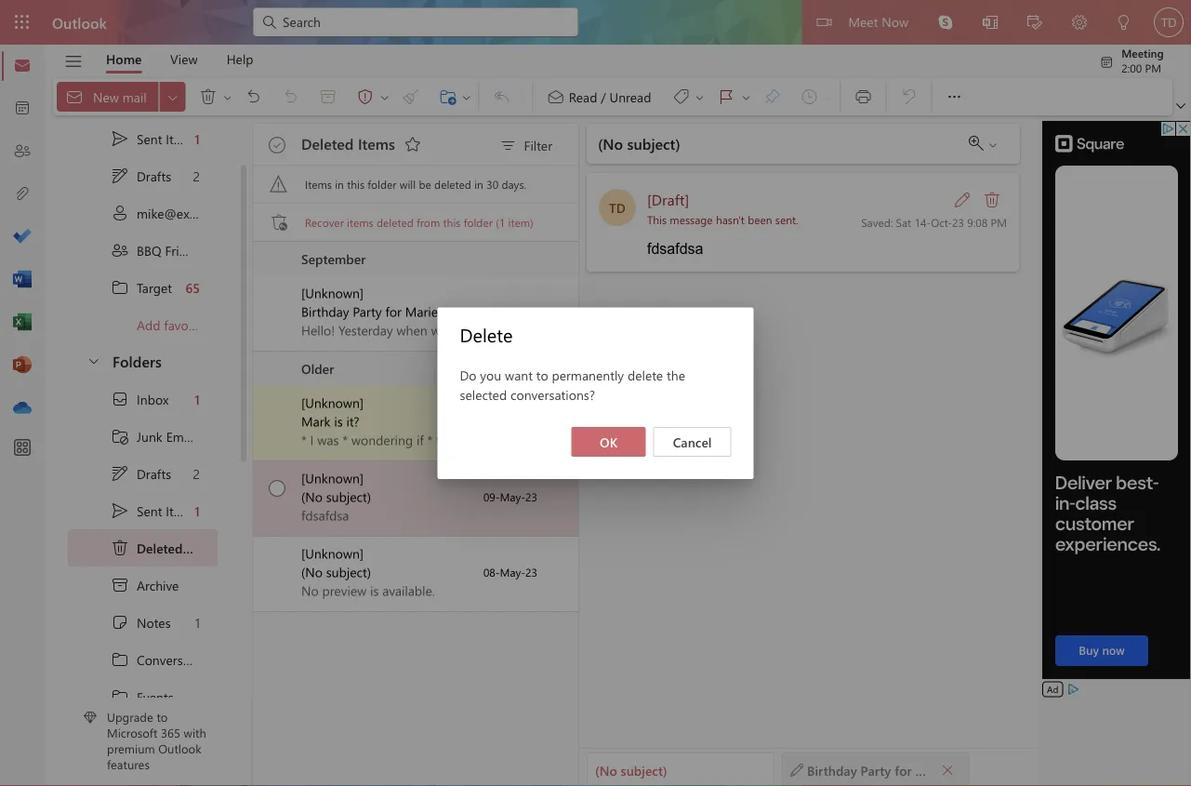 Task type: describe. For each thing, give the bounding box(es) containing it.
microsoft
[[107, 725, 158, 741]]

answer?
[[553, 431, 599, 448]]

 button
[[235, 82, 272, 112]]

bbq
[[137, 242, 162, 259]]

ok
[[600, 433, 618, 450]]

if
[[417, 431, 424, 448]]

premium features image
[[84, 711, 97, 724]]

/
[[601, 88, 606, 105]]

message list section
[[253, 119, 599, 785]]


[[520, 394, 539, 412]]

 tree item
[[68, 604, 218, 641]]

party inside message list list box
[[353, 303, 382, 320]]

deleted inside the  deleted items
[[137, 539, 183, 557]]

9:08
[[968, 214, 988, 229]]


[[111, 390, 129, 408]]

 tree item for 
[[68, 157, 218, 194]]

1 1 from the top
[[195, 130, 200, 147]]

365
[[161, 725, 180, 741]]

meeting
[[1122, 45, 1165, 60]]

meet now
[[849, 13, 909, 30]]

1  tree item from the top
[[68, 120, 218, 157]]

subject) inside (no subject) button
[[621, 761, 668, 779]]

 filter
[[499, 137, 553, 155]]

mike@example.com
[[137, 204, 253, 222]]

 deleted items
[[111, 539, 219, 557]]

 button
[[77, 343, 109, 378]]

3 * from the left
[[428, 431, 433, 448]]

cancel
[[673, 433, 712, 450]]

[draft] this message hasn't been sent.
[[648, 189, 799, 227]]

23 for fdsafdsa
[[526, 489, 538, 504]]

1 inside "" tree item
[[195, 391, 200, 408]]

items up  mike@example.com
[[166, 130, 197, 147]]

it?
[[347, 413, 360, 430]]

 notes
[[111, 613, 171, 632]]

deleted inside 'deleted items '
[[301, 133, 354, 153]]

Select a conversation checkbox
[[257, 461, 301, 502]]

28-
[[503, 304, 519, 319]]

outlook inside banner
[[52, 12, 107, 32]]

ok button
[[572, 427, 646, 457]]

23 for no preview is available.
[[526, 565, 538, 580]]

1  from the top
[[111, 129, 129, 148]]

 button
[[398, 129, 428, 159]]

 for  events
[[111, 688, 129, 706]]

30
[[487, 177, 499, 192]]

email message element
[[587, 173, 1020, 272]]

upgrade
[[107, 709, 153, 725]]

14-
[[915, 214, 932, 229]]

thu 28-sep
[[481, 304, 538, 319]]

 tree item
[[68, 418, 218, 455]]

home button
[[92, 45, 156, 74]]

do you want to permanently delete the selected conversations?
[[460, 366, 686, 403]]

 for 
[[111, 650, 129, 669]]

4 * from the left
[[461, 431, 466, 448]]

inbox
[[137, 391, 169, 408]]

do
[[460, 366, 477, 384]]

[draft]
[[648, 189, 690, 209]]

move & delete group
[[57, 78, 475, 115]]

pm inside 'email message' "element"
[[991, 214, 1008, 229]]

0 vertical spatial this
[[347, 177, 365, 192]]

premium
[[107, 740, 155, 757]]


[[499, 137, 518, 155]]

the inside do you want to permanently delete the selected conversations?
[[667, 366, 686, 384]]

message
[[670, 212, 713, 227]]

want
[[505, 366, 533, 384]]

items up the  deleted items
[[166, 502, 197, 519]]

email
[[166, 428, 197, 445]]

 tree item
[[68, 567, 218, 604]]

delete
[[460, 322, 513, 347]]

filter
[[524, 137, 553, 154]]

6 * from the left
[[544, 431, 549, 448]]


[[64, 52, 83, 71]]


[[111, 427, 129, 446]]

recover
[[305, 214, 344, 229]]


[[270, 213, 288, 232]]

set your advertising preferences image
[[1067, 682, 1081, 697]]

read
[[569, 88, 598, 105]]

(no inside (no subject) button
[[595, 761, 618, 779]]

this inside the 'mark is it? * i was * wondering if * this * is the * right * answer?'
[[437, 431, 457, 448]]

 tree item
[[68, 194, 253, 232]]

items inside 'deleted items '
[[358, 133, 395, 153]]

items in this folder will be deleted in 30 days.
[[305, 177, 527, 192]]

 inside option
[[269, 480, 286, 497]]


[[404, 135, 422, 154]]

to do image
[[13, 228, 32, 247]]

tree inside delete "application"
[[68, 381, 219, 786]]


[[970, 136, 984, 151]]

outlook link
[[52, 0, 107, 45]]

 tree item
[[68, 381, 218, 418]]

tab list inside delete "application"
[[92, 45, 268, 74]]

thu
[[481, 304, 500, 319]]

help
[[227, 50, 254, 67]]

(no subject) inside button
[[595, 761, 668, 779]]

folder inside button
[[464, 214, 493, 229]]

 mike@example.com
[[111, 204, 253, 222]]

the inside the 'mark is it? * i was * wondering if * this * is the * right * answer?'
[[482, 431, 500, 448]]

 button
[[978, 185, 1008, 214]]

 target
[[111, 278, 172, 297]]

items inside the  deleted items
[[186, 539, 219, 557]]

23 inside 'email message' "element"
[[953, 214, 965, 229]]

favorite
[[164, 316, 207, 333]]

junk
[[137, 428, 163, 445]]

08-may-23
[[484, 565, 538, 580]]

 for 
[[111, 167, 129, 185]]

delete application
[[0, 0, 1192, 786]]

deleted inside button
[[377, 214, 414, 229]]

this inside recover items deleted from this folder (1 item) button
[[443, 214, 461, 229]]

1 select a conversation checkbox from the top
[[257, 276, 301, 316]]

been
[[748, 212, 773, 227]]

recover items deleted from this folder (1 item)
[[305, 214, 534, 229]]

meet
[[849, 13, 879, 30]]

2  tree item from the top
[[68, 641, 218, 678]]

 button
[[937, 757, 960, 783]]

 button
[[948, 185, 978, 214]]

2 for 
[[193, 465, 200, 482]]

to inside the upgrade to microsoft 365 with premium outlook features
[[157, 709, 168, 725]]

target
[[137, 279, 172, 296]]

conversations?
[[511, 386, 595, 403]]

 read / unread
[[547, 87, 652, 106]]

people image
[[13, 142, 32, 161]]

 for 
[[111, 464, 129, 483]]


[[244, 87, 263, 106]]

 inside tree
[[111, 502, 129, 520]]


[[111, 204, 129, 222]]

2 vertical spatial is
[[370, 582, 379, 599]]

fdsafdsa inside message list list box
[[301, 507, 349, 524]]

no preview is available.
[[301, 582, 435, 599]]

 tree item for 
[[68, 455, 218, 492]]

features
[[107, 756, 150, 772]]

upgrade to microsoft 365 with premium outlook features
[[107, 709, 206, 772]]

08-
[[484, 565, 500, 580]]

3  tree item from the top
[[68, 678, 218, 716]]

 inside " "
[[988, 140, 999, 151]]

fdsafdsa inside 'email message' "element"
[[648, 241, 704, 257]]

right
[[513, 431, 540, 448]]

item)
[[509, 214, 534, 229]]



Task type: vqa. For each thing, say whether or not it's contained in the screenshot.
 View settings
no



Task type: locate. For each thing, give the bounding box(es) containing it.
marie inside reading pane main content
[[916, 761, 950, 779]]

 sent items 1 for 1st  tree item from the top
[[111, 129, 200, 148]]

items left ''
[[358, 133, 395, 153]]

1 inside  tree item
[[195, 614, 200, 631]]

1 vertical spatial may-
[[500, 565, 526, 580]]

 
[[970, 136, 999, 151]]

0 vertical spatial  drafts
[[111, 167, 171, 185]]

2 * from the left
[[343, 431, 348, 448]]

events
[[137, 688, 174, 705]]

[unknown] for 09-may-23
[[301, 469, 364, 487]]

outlook up '' button
[[52, 12, 107, 32]]

add
[[137, 316, 161, 333]]

1 vertical spatial 
[[111, 539, 129, 557]]

Select all messages checkbox
[[264, 132, 290, 158]]


[[988, 140, 999, 151], [87, 353, 101, 368]]

0 vertical spatial 23
[[953, 214, 965, 229]]

birthday inside reading pane main content
[[808, 761, 858, 779]]

outlook right premium
[[158, 740, 202, 757]]

 events
[[111, 688, 174, 706]]

selected
[[460, 386, 507, 403]]

home
[[106, 50, 142, 67]]

1 vertical spatial 23
[[526, 489, 538, 504]]

marie inside message list list box
[[405, 303, 438, 320]]

 tree item
[[68, 269, 218, 306], [68, 641, 218, 678], [68, 678, 218, 716]]

0 horizontal spatial 
[[111, 539, 129, 557]]

0 horizontal spatial is
[[334, 413, 343, 430]]

1 horizontal spatial birthday
[[808, 761, 858, 779]]

[unknown] down "was" on the bottom left of the page
[[301, 469, 364, 487]]

1  sent items 1 from the top
[[111, 129, 200, 148]]

 up select a conversation option on the left
[[269, 480, 286, 497]]

1 horizontal spatial marie
[[916, 761, 950, 779]]

[unknown] up mark
[[301, 394, 364, 411]]

select a conversation checkbox down  at the left top of page
[[257, 276, 301, 316]]

 tree item
[[68, 120, 218, 157], [68, 492, 218, 529]]

to up conversations?
[[537, 366, 549, 384]]

[unknown] up birthday party for marie
[[301, 284, 364, 301]]

deleted right 
[[301, 133, 354, 153]]

0 vertical spatial for
[[386, 303, 402, 320]]

23 right 08-
[[526, 565, 538, 580]]

the left right
[[482, 431, 500, 448]]

excel image
[[13, 314, 32, 332]]

3 [unknown] from the top
[[301, 469, 364, 487]]

0 horizontal spatial folder
[[368, 177, 397, 192]]

1 horizontal spatial outlook
[[158, 740, 202, 757]]

this
[[347, 177, 365, 192], [443, 214, 461, 229], [437, 431, 457, 448]]

wondering
[[352, 431, 413, 448]]

1 vertical spatial 
[[87, 353, 101, 368]]

 for  deleted items
[[111, 539, 129, 557]]

unread
[[610, 88, 652, 105]]

may- down right
[[500, 489, 526, 504]]

3 1 from the top
[[195, 502, 200, 519]]

 left target
[[111, 278, 129, 297]]

1 may- from the top
[[500, 489, 526, 504]]

 meeting 2:00 pm
[[1100, 45, 1165, 75]]

0 horizontal spatial outlook
[[52, 12, 107, 32]]

2 up the mike@example.com
[[193, 167, 200, 184]]

powerpoint image
[[13, 356, 32, 375]]

 up the  tree item
[[111, 502, 129, 520]]

pm right '9:08'
[[991, 214, 1008, 229]]

1  from the top
[[111, 278, 129, 297]]

 tree item
[[68, 232, 218, 269]]

1 vertical spatial 
[[111, 464, 129, 483]]

65
[[186, 279, 200, 296]]

1 horizontal spatial in
[[475, 177, 484, 192]]

 tree item up 
[[68, 157, 218, 194]]

folders
[[113, 351, 162, 371]]

this
[[648, 212, 667, 227]]

0 vertical spatial pm
[[1146, 60, 1162, 75]]

deleted items 
[[301, 133, 422, 154]]

5 * from the left
[[504, 431, 509, 448]]

1 horizontal spatial 
[[988, 140, 999, 151]]

 tree item up  tree item at the top
[[68, 120, 218, 157]]

recover items deleted from this folder (1 item) button
[[305, 214, 579, 230]]

is left it?
[[334, 413, 343, 430]]

folder left (1
[[464, 214, 493, 229]]

 down 
[[111, 464, 129, 483]]

4 [unknown] from the top
[[301, 545, 364, 562]]

2  from the top
[[111, 502, 129, 520]]

notes
[[137, 614, 171, 631]]

to down events
[[157, 709, 168, 725]]

delete document
[[0, 0, 1192, 786]]

sep
[[519, 304, 538, 319]]

0 horizontal spatial for
[[386, 303, 402, 320]]

(1
[[496, 214, 505, 229]]

 inbox
[[111, 390, 169, 408]]

in
[[335, 177, 344, 192], [475, 177, 484, 192]]

1  from the top
[[269, 137, 286, 154]]

 junk email
[[111, 427, 197, 446]]

 drafts up  tree item at the top
[[111, 167, 171, 185]]

1 horizontal spatial is
[[370, 582, 379, 599]]

0 horizontal spatial pm
[[991, 214, 1008, 229]]

help button
[[213, 45, 268, 74]]

1 vertical spatial this
[[443, 214, 461, 229]]

saved: sat 14-oct-23 9:08 pm
[[862, 214, 1008, 229]]

marie
[[405, 303, 438, 320], [916, 761, 950, 779]]

0 vertical spatial 
[[111, 278, 129, 297]]

0 vertical spatial sent
[[137, 130, 162, 147]]

onedrive image
[[13, 399, 32, 418]]

2  tree item from the top
[[68, 455, 218, 492]]

tree containing 
[[68, 381, 219, 786]]

party
[[353, 303, 382, 320], [861, 761, 892, 779]]

1 vertical spatial 
[[111, 650, 129, 669]]

 sent items 1
[[111, 129, 200, 148], [111, 502, 200, 520]]

2  from the top
[[111, 650, 129, 669]]

 drafts for 
[[111, 464, 171, 483]]

 up '9:08'
[[983, 190, 1002, 209]]

1 horizontal spatial to
[[537, 366, 549, 384]]

1 vertical spatial fdsafdsa
[[301, 507, 349, 524]]

is
[[334, 413, 343, 430], [470, 431, 478, 448], [370, 582, 379, 599]]

 sent items 1 inside tree
[[111, 502, 200, 520]]

to inside do you want to permanently delete the selected conversations?
[[537, 366, 549, 384]]

sent
[[137, 130, 162, 147], [137, 502, 162, 519]]

1 vertical spatial pm
[[991, 214, 1008, 229]]

23 left '9:08'
[[953, 214, 965, 229]]

is right preview
[[370, 582, 379, 599]]

*
[[301, 431, 307, 448], [343, 431, 348, 448], [428, 431, 433, 448], [461, 431, 466, 448], [504, 431, 509, 448], [544, 431, 549, 448]]

 inside tree
[[111, 464, 129, 483]]

09-may-23
[[484, 489, 538, 504]]

outlook
[[52, 12, 107, 32], [158, 740, 202, 757]]


[[269, 137, 286, 154], [269, 480, 286, 497]]

1 vertical spatial  tree item
[[68, 455, 218, 492]]

1 horizontal spatial pm
[[1146, 60, 1162, 75]]

this right from
[[443, 214, 461, 229]]

 for  target
[[111, 278, 129, 297]]

0 horizontal spatial in
[[335, 177, 344, 192]]

no
[[301, 582, 319, 599]]

0 vertical spatial 
[[111, 167, 129, 185]]


[[111, 576, 129, 595]]

outlook inside the upgrade to microsoft 365 with premium outlook features
[[158, 740, 202, 757]]

1 sent from the top
[[137, 130, 162, 147]]

2  sent items 1 from the top
[[111, 502, 200, 520]]

0 vertical spatial fdsafdsa
[[648, 241, 704, 257]]

0 vertical spatial folder
[[368, 177, 397, 192]]

 tree item up the  deleted items
[[68, 492, 218, 529]]

tab list containing home
[[92, 45, 268, 74]]

0 vertical spatial  sent items 1
[[111, 129, 200, 148]]

2 2 from the top
[[193, 465, 200, 482]]

party left 
[[861, 761, 892, 779]]

1 vertical spatial select a conversation checkbox
[[257, 386, 301, 426]]

days.
[[502, 177, 527, 192]]

birthday down recover
[[301, 303, 349, 320]]

2 vertical spatial this
[[437, 431, 457, 448]]

1  tree item from the top
[[68, 269, 218, 306]]

more apps image
[[13, 439, 32, 458]]

2 vertical spatial 23
[[526, 565, 538, 580]]

permanently
[[552, 366, 624, 384]]


[[547, 87, 565, 106]]

0 vertical spatial  tree item
[[68, 157, 218, 194]]

mark is it? * i was * wondering if * this * is the * right * answer?
[[301, 413, 599, 448]]

1 up the  deleted items
[[195, 502, 200, 519]]

drafts up  tree item at the top
[[137, 167, 171, 184]]

files image
[[13, 185, 32, 204]]

deleted up archive
[[137, 539, 183, 557]]

2 in from the left
[[475, 177, 484, 192]]

tree
[[68, 381, 219, 786]]

 sent items 1 up the  deleted items
[[111, 502, 200, 520]]

sent.
[[776, 212, 799, 227]]


[[983, 190, 1002, 209], [111, 539, 129, 557]]

1 [unknown] from the top
[[301, 284, 364, 301]]

0 vertical spatial the
[[667, 366, 686, 384]]

2 vertical spatial 
[[111, 688, 129, 706]]

is down selected
[[470, 431, 478, 448]]

1 vertical spatial 2
[[193, 465, 200, 482]]

0 horizontal spatial to
[[157, 709, 168, 725]]

 for 
[[983, 190, 1002, 209]]

1  tree item from the top
[[68, 157, 218, 194]]

word image
[[13, 271, 32, 289]]

drafts down  junk email
[[137, 465, 171, 482]]

1 drafts from the top
[[137, 167, 171, 184]]

 left folders
[[87, 353, 101, 368]]

may- for no preview is available.
[[500, 565, 526, 580]]

1 vertical spatial  tree item
[[68, 492, 218, 529]]

sent up the  tree item
[[137, 502, 162, 519]]

td
[[610, 199, 626, 216]]

1 vertical spatial the
[[482, 431, 500, 448]]

0 vertical spatial select a conversation checkbox
[[257, 276, 301, 316]]


[[855, 87, 873, 106]]


[[270, 175, 288, 194]]

[unknown] for thu 28-sep
[[301, 284, 364, 301]]

0 horizontal spatial deleted
[[377, 214, 414, 229]]

0 vertical spatial 
[[988, 140, 999, 151]]

1  drafts from the top
[[111, 167, 171, 185]]

0 vertical spatial 
[[983, 190, 1002, 209]]

1 horizontal spatial deleted
[[301, 133, 354, 153]]

this right if at the bottom of the page
[[437, 431, 457, 448]]

delete
[[628, 366, 664, 384]]

sent up  tree item at the top
[[137, 130, 162, 147]]

 drafts for 
[[111, 167, 171, 185]]

 tree item up microsoft at bottom
[[68, 678, 218, 716]]

4 1 from the top
[[195, 614, 200, 631]]

[unknown]
[[301, 284, 364, 301], [301, 394, 364, 411], [301, 469, 364, 487], [301, 545, 364, 562]]

 tree item
[[68, 529, 219, 567]]

 down  on the left bottom of the page
[[111, 650, 129, 669]]

 tree item down junk at left
[[68, 455, 218, 492]]

2 drafts from the top
[[137, 465, 171, 482]]

1 vertical spatial drafts
[[137, 465, 171, 482]]

the
[[667, 366, 686, 384], [482, 431, 500, 448]]

from
[[417, 214, 440, 229]]

folder left will
[[368, 177, 397, 192]]

0 vertical spatial to
[[537, 366, 549, 384]]

may- down 09-may-23
[[500, 565, 526, 580]]

drafts inside tree
[[137, 465, 171, 482]]


[[111, 613, 129, 632]]

Select a conversation checkbox
[[257, 537, 301, 577]]

[unknown] for 08-may-23
[[301, 545, 364, 562]]

1 up the mike@example.com
[[195, 130, 200, 147]]

was
[[317, 431, 339, 448]]

 inside button
[[87, 353, 101, 368]]

 tree item up add in the left top of the page
[[68, 269, 218, 306]]

1  from the top
[[111, 167, 129, 185]]

 tree item inside tree
[[68, 455, 218, 492]]

may- for fdsafdsa
[[500, 489, 526, 504]]

items up recover
[[305, 177, 332, 192]]

2 select a conversation checkbox from the top
[[257, 386, 301, 426]]

archive
[[137, 577, 179, 594]]

1 vertical spatial marie
[[916, 761, 950, 779]]

td button
[[599, 189, 636, 226]]

delete heading
[[438, 307, 754, 365]]

1 vertical spatial deleted
[[137, 539, 183, 557]]

1 vertical spatial 
[[269, 480, 286, 497]]

1 up email
[[195, 391, 200, 408]]

0 vertical spatial may-
[[500, 489, 526, 504]]

1 vertical spatial  sent items 1
[[111, 502, 200, 520]]

1 horizontal spatial fdsafdsa
[[648, 241, 704, 257]]

1 * from the left
[[301, 431, 307, 448]]

0 vertical spatial party
[[353, 303, 382, 320]]

2 horizontal spatial is
[[470, 431, 478, 448]]

 button
[[845, 82, 882, 112]]

2 inside tree
[[193, 465, 200, 482]]

2  from the top
[[111, 464, 129, 483]]

 tree item
[[68, 157, 218, 194], [68, 455, 218, 492]]

Select a conversation checkbox
[[257, 276, 301, 316], [257, 386, 301, 426]]

in left the 30
[[475, 177, 484, 192]]

you
[[480, 366, 502, 384]]

0 vertical spatial 
[[111, 129, 129, 148]]

add favorite
[[137, 316, 207, 333]]

mark
[[301, 413, 331, 430]]

1 vertical spatial is
[[470, 431, 478, 448]]

1 vertical spatial outlook
[[158, 740, 202, 757]]

 inside select all messages checkbox
[[269, 137, 286, 154]]

2  tree item from the top
[[68, 492, 218, 529]]

items
[[347, 214, 374, 229]]

fdsafdsa down  option
[[301, 507, 349, 524]]

0 vertical spatial marie
[[405, 303, 438, 320]]

2 [unknown] from the top
[[301, 394, 364, 411]]

 button
[[55, 46, 92, 77]]

 up 
[[269, 137, 286, 154]]

drafts for 
[[137, 167, 171, 184]]

birthday inside message list list box
[[301, 303, 349, 320]]

select a conversation checkbox up  option
[[257, 386, 301, 426]]

0 vertical spatial deleted
[[435, 177, 472, 192]]

party down items at left top
[[353, 303, 382, 320]]

 up 
[[111, 129, 129, 148]]

1 horizontal spatial deleted
[[435, 177, 472, 192]]

1 vertical spatial folder
[[464, 214, 493, 229]]

party inside reading pane main content
[[861, 761, 892, 779]]

1 horizontal spatial the
[[667, 366, 686, 384]]

left-rail-appbar navigation
[[4, 45, 41, 430]]

2 may- from the top
[[500, 565, 526, 580]]

0 horizontal spatial deleted
[[137, 539, 183, 557]]

0 vertical spatial  tree item
[[68, 120, 218, 157]]

 up 
[[111, 167, 129, 185]]

with
[[184, 725, 206, 741]]

drafts for 
[[137, 465, 171, 482]]

birthday
[[301, 303, 349, 320], [808, 761, 858, 779]]

0 horizontal spatial marie
[[405, 303, 438, 320]]

0 vertical spatial birthday
[[301, 303, 349, 320]]

in up recover
[[335, 177, 344, 192]]

2 sent from the top
[[137, 502, 162, 519]]

saved:
[[862, 214, 894, 229]]

birthday party for marie
[[301, 303, 438, 320]]

pm right 2:00
[[1146, 60, 1162, 75]]

0 horizontal spatial the
[[482, 431, 500, 448]]

items up  tree item
[[186, 539, 219, 557]]

0 horizontal spatial birthday
[[301, 303, 349, 320]]

pm inside  meeting 2:00 pm
[[1146, 60, 1162, 75]]


[[111, 241, 129, 260]]

0 vertical spatial outlook
[[52, 12, 107, 32]]

for inside message list list box
[[386, 303, 402, 320]]

1 horizontal spatial 
[[983, 190, 1002, 209]]

0 horizontal spatial fdsafdsa
[[301, 507, 349, 524]]

1 horizontal spatial folder
[[464, 214, 493, 229]]

1 vertical spatial 
[[111, 502, 129, 520]]

23 right 09- at the bottom left
[[526, 489, 538, 504]]

add favorite tree item
[[68, 306, 218, 343]]

0 vertical spatial drafts
[[137, 167, 171, 184]]

outlook banner
[[0, 0, 1192, 45]]

deleted items heading
[[301, 124, 428, 165]]

1 vertical spatial party
[[861, 761, 892, 779]]

 sent items 1 up  tree item at the top
[[111, 129, 200, 148]]

fdsafdsa down message
[[648, 241, 704, 257]]

[unknown] up preview
[[301, 545, 364, 562]]

tags group
[[538, 78, 837, 115]]

0 vertical spatial deleted
[[301, 133, 354, 153]]

1 vertical spatial for
[[895, 761, 912, 779]]

0 vertical spatial 2
[[193, 167, 200, 184]]

 sent items 1 for first  tree item from the bottom
[[111, 502, 200, 520]]

 drafts down  tree item
[[111, 464, 171, 483]]

1 vertical spatial deleted
[[377, 214, 414, 229]]

1 vertical spatial birthday
[[808, 761, 858, 779]]

test dummy image
[[599, 189, 636, 226]]

mail image
[[13, 57, 32, 75]]

 right 
[[988, 140, 999, 151]]

2 down email
[[193, 465, 200, 482]]

2 1 from the top
[[195, 391, 200, 408]]

birthday right 
[[808, 761, 858, 779]]

1 vertical spatial  drafts
[[111, 464, 171, 483]]

1 horizontal spatial party
[[861, 761, 892, 779]]

3  from the top
[[111, 688, 129, 706]]

this up items at left top
[[347, 177, 365, 192]]

2  from the top
[[269, 480, 286, 497]]

friends
[[165, 242, 207, 259]]

sat
[[897, 214, 912, 229]]

will
[[400, 177, 416, 192]]

 bbq friends
[[111, 241, 207, 260]]

available.
[[383, 582, 435, 599]]

for inside reading pane main content
[[895, 761, 912, 779]]

folders tree item
[[68, 343, 218, 381]]

delete dialog
[[0, 0, 1192, 786]]

1 in from the left
[[335, 177, 344, 192]]

reading pane main content
[[580, 116, 1038, 786]]

2 for 
[[193, 167, 200, 184]]

deleted left from
[[377, 214, 414, 229]]

 inside button
[[983, 190, 1002, 209]]

1 horizontal spatial for
[[895, 761, 912, 779]]

2  drafts from the top
[[111, 464, 171, 483]]

09-
[[484, 489, 500, 504]]

 birthday party for marie 
[[791, 761, 955, 779]]

sent inside tree
[[137, 502, 162, 519]]

0 vertical spatial 
[[269, 137, 286, 154]]

calendar image
[[13, 100, 32, 118]]

1 right notes
[[195, 614, 200, 631]]

 inside tree item
[[111, 539, 129, 557]]

the right delete
[[667, 366, 686, 384]]

1 2 from the top
[[193, 167, 200, 184]]

 up the upgrade
[[111, 688, 129, 706]]

message list list box
[[253, 242, 599, 785]]

0 horizontal spatial 
[[87, 353, 101, 368]]

0 vertical spatial is
[[334, 413, 343, 430]]

0 horizontal spatial party
[[353, 303, 382, 320]]

 tree item up  events
[[68, 641, 218, 678]]

1 vertical spatial to
[[157, 709, 168, 725]]

 up 
[[111, 539, 129, 557]]

now
[[882, 13, 909, 30]]

tab list
[[92, 45, 268, 74]]

 drafts inside tree
[[111, 464, 171, 483]]

1 vertical spatial sent
[[137, 502, 162, 519]]

subject)
[[628, 134, 681, 154], [326, 488, 371, 505], [326, 563, 371, 581], [621, 761, 668, 779]]

deleted right be
[[435, 177, 472, 192]]



